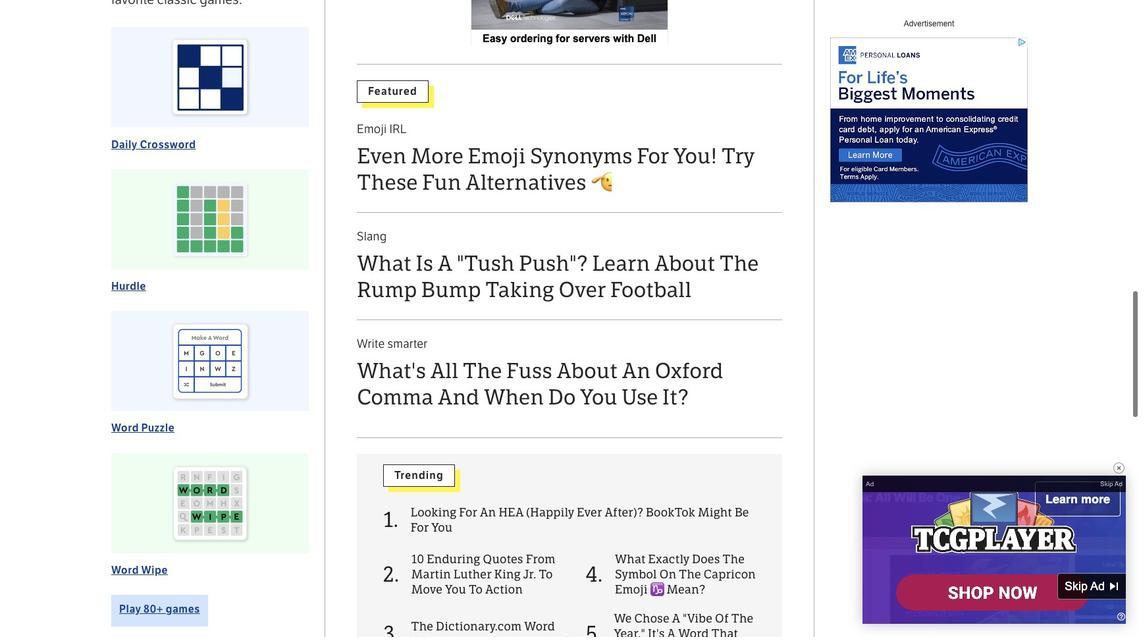 Task type: describe. For each thing, give the bounding box(es) containing it.
it?
[[663, 385, 689, 410]]

exactly
[[648, 552, 690, 566]]

(happily
[[527, 505, 575, 520]]

what for what is a "tush push"? learn about the rump bump taking over football
[[357, 251, 412, 277]]

mean?
[[667, 583, 706, 597]]

smarter
[[388, 337, 428, 351]]

heteronym:
[[874, 489, 929, 500]]

featured
[[368, 85, 418, 98]]

wipe
[[141, 564, 168, 576]]

hurdle
[[111, 280, 146, 293]]

emoji irl
[[357, 122, 407, 136]]

year
[[452, 634, 477, 637]]

does
[[692, 552, 720, 566]]

write
[[357, 337, 385, 351]]

fun
[[422, 170, 462, 196]]

what exactly does the symbol on the capricon emoji ♑ mean? link
[[615, 552, 756, 598]]

we chose a "vibe of the year." it's a word tha
[[614, 611, 754, 637]]

slang
[[357, 229, 387, 244]]

fuss
[[506, 358, 553, 384]]

synonyms
[[530, 144, 633, 169]]

move
[[411, 583, 443, 597]]

booktok
[[646, 505, 696, 520]]

hea
[[499, 505, 524, 520]]

chose
[[635, 611, 670, 626]]

0 horizontal spatial emoji
[[357, 122, 387, 136]]

rump
[[357, 277, 417, 303]]

2 ad from the left
[[1115, 480, 1123, 488]]

what for what exactly does the symbol on the capricon emoji ♑ mean?
[[615, 552, 646, 566]]

what's
[[357, 358, 426, 384]]

jr.
[[523, 567, 537, 582]]

comma
[[357, 385, 434, 410]]

bump
[[421, 277, 481, 303]]

daily crossword image
[[111, 27, 309, 127]]

be
[[735, 505, 750, 520]]

play
[[119, 603, 141, 615]]

from
[[526, 552, 556, 566]]

is inside the dictionary.com word of the year is "hallucinate."
[[480, 634, 490, 637]]

puzzle
[[141, 422, 175, 434]]

10 enduring quotes from martin luther king jr. to move you to action link
[[411, 552, 571, 598]]

10 enduring quotes from martin luther king jr. to move you to action
[[411, 552, 556, 597]]

word wipe
[[111, 564, 168, 576]]

word puzzle
[[111, 422, 175, 434]]

martin
[[411, 567, 451, 582]]

you for do
[[580, 385, 618, 410]]

"tush
[[457, 251, 515, 277]]

word left puzzle
[[111, 422, 139, 434]]

the inside "what's all the fuss about an oxford comma and when do you use it?"
[[463, 358, 502, 384]]

play 80+ games link
[[111, 595, 208, 627]]

more
[[411, 144, 464, 169]]

oxford
[[655, 358, 724, 384]]

even more emoji synonyms for you! try these fun alternatives 🫡 link
[[357, 144, 783, 196]]

alternatives
[[466, 170, 587, 196]]

of
[[960, 489, 968, 500]]

496
[[893, 503, 908, 513]]

try
[[722, 144, 755, 169]]

looking for an hea (happily ever after)? booktok might be for you
[[411, 505, 750, 535]]

use
[[622, 385, 658, 410]]

king
[[494, 567, 521, 582]]

1 horizontal spatial to
[[539, 567, 553, 582]]

play 80+ games
[[119, 603, 200, 615]]

learn
[[592, 251, 650, 277]]

you inside 10 enduring quotes from martin luther king jr. to move you to action
[[445, 583, 466, 597]]

an inside the looking for an hea (happily ever after)? booktok might be for you
[[480, 505, 496, 520]]

crossword
[[140, 138, 196, 151]]

ever
[[577, 505, 602, 520]]

even
[[357, 144, 407, 169]]

what exactly does the symbol on the capricon emoji ♑ mean?
[[615, 552, 756, 597]]

heteronym: word of the day
[[874, 489, 1008, 500]]

it's
[[648, 627, 665, 637]]

80+
[[144, 603, 163, 615]]

might
[[698, 505, 733, 520]]

0 horizontal spatial to
[[469, 583, 483, 597]]

"vibe
[[683, 611, 713, 626]]

word inside video player region
[[932, 489, 957, 500]]

1 horizontal spatial for
[[459, 505, 478, 520]]

when
[[484, 385, 544, 410]]

on
[[660, 567, 677, 582]]



Task type: locate. For each thing, give the bounding box(es) containing it.
a up bump
[[438, 251, 453, 277]]

you down the "looking"
[[432, 521, 453, 535]]

after)?
[[605, 505, 644, 520]]

an left hea
[[480, 505, 496, 520]]

you
[[580, 385, 618, 410], [432, 521, 453, 535], [445, 583, 466, 597]]

0 horizontal spatial what
[[357, 251, 412, 277]]

you!
[[674, 144, 718, 169]]

for down the "looking"
[[411, 521, 429, 535]]

the inside what is a "tush push"? learn about the rump bump taking over football
[[720, 251, 759, 277]]

0 horizontal spatial of
[[411, 634, 425, 637]]

0 vertical spatial an
[[622, 358, 651, 384]]

capricon
[[704, 567, 756, 582]]

symbol
[[615, 567, 657, 582]]

daily
[[111, 138, 138, 151]]

0 vertical spatial you
[[580, 385, 618, 410]]

you right do at the bottom
[[580, 385, 618, 410]]

trending
[[395, 469, 444, 481]]

for inside even more emoji synonyms for you! try these fun alternatives 🫡
[[637, 144, 669, 169]]

0 vertical spatial to
[[539, 567, 553, 582]]

1 vertical spatial is
[[480, 634, 490, 637]]

a
[[438, 251, 453, 277], [672, 611, 681, 626], [668, 627, 676, 637]]

a for chose
[[672, 611, 681, 626]]

we chose a "vibe of the year." it's a word tha link
[[614, 611, 756, 637]]

emoji left irl
[[357, 122, 387, 136]]

"hallucinate."
[[492, 634, 570, 637]]

is inside what is a "tush push"? learn about the rump bump taking over football
[[416, 251, 434, 277]]

skip
[[1101, 480, 1114, 488]]

we
[[614, 611, 632, 626]]

what is a "tush push"? learn about the rump bump taking over football
[[357, 251, 759, 303]]

is up bump
[[416, 251, 434, 277]]

1 horizontal spatial ad
[[1115, 480, 1123, 488]]

of inside we chose a "vibe of the year." it's a word tha
[[715, 611, 729, 626]]

looking for an hea (happily ever after)? booktok might be for you link
[[411, 505, 756, 536]]

and
[[438, 385, 480, 410]]

what up symbol
[[615, 552, 646, 566]]

of right "vibe
[[715, 611, 729, 626]]

emoji down symbol
[[615, 583, 648, 597]]

1 vertical spatial emoji
[[468, 144, 526, 169]]

year."
[[614, 627, 646, 637]]

for right the "looking"
[[459, 505, 478, 520]]

1 horizontal spatial of
[[715, 611, 729, 626]]

the dictionary.com word of the year is "hallucinate." link
[[411, 619, 571, 637]]

word puzzle image
[[111, 311, 309, 411]]

to down luther
[[469, 583, 483, 597]]

day
[[989, 489, 1008, 500]]

word
[[111, 422, 139, 434], [932, 489, 957, 500], [111, 564, 139, 576], [524, 619, 555, 633], [679, 627, 709, 637]]

for left you!
[[637, 144, 669, 169]]

an inside "what's all the fuss about an oxford comma and when do you use it?"
[[622, 358, 651, 384]]

an up use
[[622, 358, 651, 384]]

1 vertical spatial you
[[432, 521, 453, 535]]

looking
[[411, 505, 457, 520]]

of
[[715, 611, 729, 626], [411, 634, 425, 637]]

0 horizontal spatial about
[[557, 358, 618, 384]]

1 horizontal spatial what
[[615, 552, 646, 566]]

1 horizontal spatial advertisement element
[[831, 37, 1028, 202]]

of inside the dictionary.com word of the year is "hallucinate."
[[411, 634, 425, 637]]

1 horizontal spatial emoji
[[468, 144, 526, 169]]

taking
[[485, 277, 555, 303]]

word puzzle link
[[111, 422, 175, 434]]

0 vertical spatial emoji
[[357, 122, 387, 136]]

dictionary.com
[[436, 619, 522, 633]]

a left "vibe
[[672, 611, 681, 626]]

you inside "what's all the fuss about an oxford comma and when do you use it?"
[[580, 385, 618, 410]]

what up "rump"
[[357, 251, 412, 277]]

0 vertical spatial about
[[655, 251, 716, 277]]

0 vertical spatial of
[[715, 611, 729, 626]]

2 vertical spatial emoji
[[615, 583, 648, 597]]

football
[[611, 277, 692, 303]]

all
[[431, 358, 459, 384]]

0 vertical spatial for
[[637, 144, 669, 169]]

about inside what is a "tush push"? learn about the rump bump taking over football
[[655, 251, 716, 277]]

2 vertical spatial for
[[411, 521, 429, 535]]

you down luther
[[445, 583, 466, 597]]

1 horizontal spatial about
[[655, 251, 716, 277]]

what is a "tush push"? learn about the rump bump taking over football link
[[357, 251, 783, 304]]

these
[[357, 170, 418, 196]]

do
[[548, 385, 576, 410]]

the dictionary.com word of the year is "hallucinate."
[[411, 619, 570, 637]]

1 vertical spatial a
[[672, 611, 681, 626]]

to right the jr. on the left of the page
[[539, 567, 553, 582]]

quotes
[[483, 552, 524, 566]]

to
[[539, 567, 553, 582], [469, 583, 483, 597]]

0 vertical spatial is
[[416, 251, 434, 277]]

action
[[485, 583, 523, 597]]

1 vertical spatial an
[[480, 505, 496, 520]]

ad right skip
[[1115, 480, 1123, 488]]

what's all the fuss about an oxford comma and when do you use it? link
[[357, 358, 783, 411]]

word down "vibe
[[679, 627, 709, 637]]

write smarter
[[357, 337, 428, 351]]

the
[[971, 489, 986, 500]]

emoji inside the what exactly does the symbol on the capricon emoji ♑ mean?
[[615, 583, 648, 597]]

0 horizontal spatial is
[[416, 251, 434, 277]]

emoji
[[357, 122, 387, 136], [468, 144, 526, 169], [615, 583, 648, 597]]

is down 'dictionary.com'
[[480, 634, 490, 637]]

about inside "what's all the fuss about an oxford comma and when do you use it?"
[[557, 358, 618, 384]]

you for for
[[432, 521, 453, 535]]

0 vertical spatial a
[[438, 251, 453, 277]]

emoji up alternatives at the top of the page
[[468, 144, 526, 169]]

enduring
[[427, 552, 481, 566]]

about up do at the bottom
[[557, 358, 618, 384]]

word inside we chose a "vibe of the year." it's a word tha
[[679, 627, 709, 637]]

hurdle image
[[111, 169, 309, 269]]

emoji inside even more emoji synonyms for you! try these fun alternatives 🫡
[[468, 144, 526, 169]]

you inside the looking for an hea (happily ever after)? booktok might be for you
[[432, 521, 453, 535]]

1 ad from the left
[[866, 480, 874, 488]]

a right it's
[[668, 627, 676, 637]]

0 vertical spatial what
[[357, 251, 412, 277]]

1 horizontal spatial an
[[622, 358, 651, 384]]

what inside what is a "tush push"? learn about the rump bump taking over football
[[357, 251, 412, 277]]

the
[[720, 251, 759, 277], [463, 358, 502, 384], [723, 552, 745, 566], [679, 567, 702, 582], [732, 611, 754, 626], [411, 619, 434, 633], [427, 634, 450, 637]]

♑
[[650, 583, 664, 597]]

1 vertical spatial about
[[557, 358, 618, 384]]

word up "hallucinate." at bottom left
[[524, 619, 555, 633]]

2 vertical spatial you
[[445, 583, 466, 597]]

word left 'wipe'
[[111, 564, 139, 576]]

luther
[[454, 567, 492, 582]]

2 horizontal spatial for
[[637, 144, 669, 169]]

1 horizontal spatial is
[[480, 634, 490, 637]]

0 horizontal spatial ad
[[866, 480, 874, 488]]

a for is
[[438, 251, 453, 277]]

the inside we chose a "vibe of the year." it's a word tha
[[732, 611, 754, 626]]

of left year
[[411, 634, 425, 637]]

ad up heteronym:
[[866, 480, 874, 488]]

0 horizontal spatial for
[[411, 521, 429, 535]]

what inside the what exactly does the symbol on the capricon emoji ♑ mean?
[[615, 552, 646, 566]]

word left of
[[932, 489, 957, 500]]

1 vertical spatial to
[[469, 583, 483, 597]]

an
[[622, 358, 651, 384], [480, 505, 496, 520]]

2 horizontal spatial emoji
[[615, 583, 648, 597]]

1 vertical spatial what
[[615, 552, 646, 566]]

for
[[637, 144, 669, 169], [459, 505, 478, 520], [411, 521, 429, 535]]

🫡
[[591, 170, 612, 196]]

10
[[411, 552, 424, 566]]

about up football
[[655, 251, 716, 277]]

1 vertical spatial of
[[411, 634, 425, 637]]

even more emoji synonyms for you! try these fun alternatives 🫡
[[357, 144, 755, 196]]

a inside what is a "tush push"? learn about the rump bump taking over football
[[438, 251, 453, 277]]

word wipe image
[[111, 453, 309, 553]]

hurdle link
[[111, 280, 146, 293]]

over
[[559, 277, 606, 303]]

2 vertical spatial a
[[668, 627, 676, 637]]

word inside the dictionary.com word of the year is "hallucinate."
[[524, 619, 555, 633]]

advertisement element
[[471, 0, 669, 46], [831, 37, 1028, 202]]

daily crossword link
[[111, 138, 196, 151]]

skip ad
[[1101, 480, 1123, 488]]

daily crossword
[[111, 138, 196, 151]]

push"?
[[519, 251, 588, 277]]

games
[[166, 603, 200, 615]]

0 horizontal spatial advertisement element
[[471, 0, 669, 46]]

0 horizontal spatial an
[[480, 505, 496, 520]]

video player region
[[863, 476, 1127, 624]]

irl
[[390, 122, 407, 136]]

what's all the fuss about an oxford comma and when do you use it?
[[357, 358, 724, 410]]

word wipe link
[[111, 564, 168, 576]]

1 vertical spatial for
[[459, 505, 478, 520]]

about
[[655, 251, 716, 277], [557, 358, 618, 384]]



Task type: vqa. For each thing, say whether or not it's contained in the screenshot.


